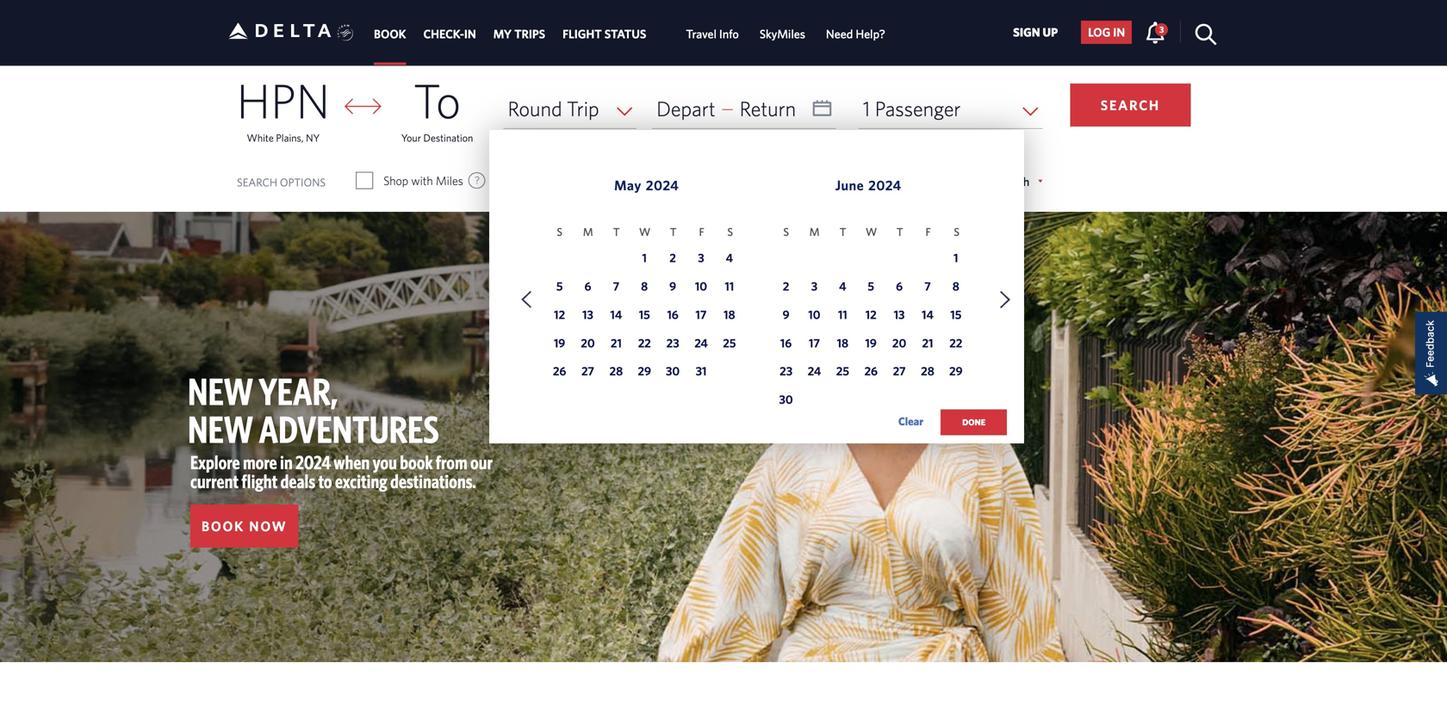 Task type: vqa. For each thing, say whether or not it's contained in the screenshot.


Task type: locate. For each thing, give the bounding box(es) containing it.
1 horizontal spatial 12 link
[[860, 305, 883, 328]]

skyteam image
[[337, 6, 354, 60]]

18
[[724, 308, 736, 322], [837, 336, 849, 350]]

1 new from the top
[[188, 369, 253, 413]]

2 f from the left
[[926, 226, 932, 238]]

1 7 from the left
[[613, 279, 620, 294]]

1 vertical spatial 11 link
[[832, 305, 854, 328]]

10
[[695, 279, 708, 294], [809, 308, 821, 322]]

0 horizontal spatial 16
[[667, 308, 679, 322]]

26
[[553, 364, 567, 379], [865, 364, 878, 379]]

None text field
[[653, 89, 837, 129]]

1 horizontal spatial 22
[[950, 336, 963, 350]]

29 up done
[[950, 364, 963, 379]]

0 horizontal spatial 21 link
[[605, 334, 628, 356]]

1 link
[[634, 249, 656, 271], [945, 249, 968, 271]]

1 21 from the left
[[611, 336, 622, 350]]

1 horizontal spatial 28 link
[[917, 362, 939, 385]]

1 horizontal spatial 15 link
[[945, 305, 968, 328]]

15 for 2nd 15 'link' from the left
[[951, 308, 962, 322]]

1 22 from the left
[[638, 336, 651, 350]]

1 horizontal spatial 27 link
[[889, 362, 911, 385]]

new year, new adventures
[[188, 369, 439, 451]]

1 horizontal spatial travel
[[1139, 17, 1173, 31]]

28 up clear
[[921, 364, 935, 379]]

23 link
[[662, 334, 684, 356], [775, 362, 798, 385]]

16
[[667, 308, 679, 322], [781, 336, 792, 350]]

10 for right 10 link
[[809, 308, 821, 322]]

miles
[[436, 174, 464, 188]]

book link
[[374, 18, 406, 49]]

1 19 from the left
[[554, 336, 566, 350]]

2 m from the left
[[810, 226, 820, 238]]

25
[[723, 336, 736, 350], [837, 364, 850, 379]]

0 horizontal spatial 28 link
[[605, 362, 628, 385]]

new
[[188, 369, 253, 413], [188, 407, 253, 451]]

0 horizontal spatial 9 link
[[662, 277, 684, 300]]

search
[[1101, 97, 1161, 113], [237, 176, 278, 189]]

1 vertical spatial 17 link
[[804, 334, 826, 356]]

0 horizontal spatial 17 link
[[690, 305, 713, 328]]

28 link left 31 link
[[605, 362, 628, 385]]

t down june 2024 at the right top
[[897, 226, 904, 238]]

calendar expanded, use arrow keys to select date application
[[490, 130, 1025, 454]]

2 21 from the left
[[923, 336, 934, 350]]

9 for the rightmost "9" link
[[783, 308, 790, 322]]

1 horizontal spatial 7 link
[[917, 277, 939, 300]]

1 horizontal spatial 21 link
[[917, 334, 939, 356]]

18 link
[[719, 305, 741, 328], [832, 334, 854, 356]]

w
[[640, 226, 651, 238], [866, 226, 878, 238]]

1 1 link from the left
[[634, 249, 656, 271]]

2 8 link from the left
[[945, 277, 968, 300]]

w for june
[[866, 226, 878, 238]]

1 vertical spatial book
[[202, 518, 245, 534]]

0 vertical spatial 2 link
[[662, 249, 684, 271]]

1 vertical spatial 30 link
[[775, 390, 798, 413]]

0 vertical spatial 4 link
[[719, 249, 741, 271]]

Shop with Miles checkbox
[[357, 172, 372, 190]]

2 13 from the left
[[894, 308, 905, 322]]

0 horizontal spatial 25
[[723, 336, 736, 350]]

1 6 link from the left
[[577, 277, 599, 300]]

1 29 from the left
[[638, 364, 652, 379]]

f for may 2024
[[699, 226, 705, 238]]

1 27 from the left
[[582, 364, 595, 379]]

deals
[[589, 17, 620, 31]]

book for book now
[[202, 518, 245, 534]]

vacation deals
[[538, 17, 620, 31]]

27
[[582, 364, 595, 379], [893, 364, 906, 379]]

15 link
[[634, 305, 656, 328], [945, 305, 968, 328]]

15 for 2nd 15 'link' from right
[[639, 308, 650, 322]]

depart
[[657, 97, 716, 121]]

30
[[666, 364, 680, 379], [780, 393, 794, 407]]

delta air lines image
[[228, 4, 332, 58]]

0 horizontal spatial 23 link
[[662, 334, 684, 356]]

t
[[613, 226, 620, 238], [670, 226, 677, 238], [840, 226, 847, 238], [897, 226, 904, 238]]

0 horizontal spatial 5 link
[[549, 277, 571, 300]]

28 left 31
[[610, 364, 623, 379]]

31
[[696, 364, 707, 379]]

1 horizontal spatial 6 link
[[889, 277, 911, 300]]

24 for bottom 24 link
[[808, 364, 822, 379]]

1 8 from the left
[[641, 279, 648, 294]]

1 26 from the left
[[553, 364, 567, 379]]

0 vertical spatial 16 link
[[662, 305, 684, 328]]

travel inside tab list
[[686, 27, 717, 41]]

1 horizontal spatial 1
[[863, 97, 871, 121]]

2 26 from the left
[[865, 364, 878, 379]]

1 for 1st the 1 link from right
[[954, 251, 959, 265]]

1 horizontal spatial 20 link
[[889, 334, 911, 356]]

17 link
[[690, 305, 713, 328], [804, 334, 826, 356]]

1 horizontal spatial 18 link
[[832, 334, 854, 356]]

4 link
[[719, 249, 741, 271], [832, 277, 854, 300]]

1 horizontal spatial 9
[[783, 308, 790, 322]]

26 for 2nd 26 link from left
[[865, 364, 878, 379]]

2 27 from the left
[[893, 364, 906, 379]]

1 for 1 passenger
[[863, 97, 871, 121]]

8 link
[[634, 277, 656, 300], [945, 277, 968, 300]]

search
[[996, 175, 1030, 189]]

search down white on the top
[[237, 176, 278, 189]]

1 vertical spatial 25
[[837, 364, 850, 379]]

29 link
[[634, 362, 656, 385], [945, 362, 968, 385]]

1 vertical spatial 9
[[783, 308, 790, 322]]

1 vertical spatial 11
[[839, 308, 848, 322]]

t down may
[[613, 226, 620, 238]]

1 horizontal spatial 3 link
[[804, 277, 826, 300]]

1 horizontal spatial 12
[[866, 308, 877, 322]]

1 m from the left
[[583, 226, 593, 238]]

1 horizontal spatial 22 link
[[945, 334, 968, 356]]

0 vertical spatial 10
[[695, 279, 708, 294]]

0 horizontal spatial 17
[[696, 308, 707, 322]]

current
[[190, 471, 239, 493]]

1 20 from the left
[[581, 336, 595, 350]]

clear button
[[899, 409, 924, 434]]

8
[[641, 279, 648, 294], [953, 279, 960, 294]]

2 28 from the left
[[921, 364, 935, 379]]

done button
[[941, 410, 1008, 436]]

0 horizontal spatial 2
[[670, 251, 677, 265]]

25 for rightmost 25 link
[[837, 364, 850, 379]]

travel left info
[[686, 27, 717, 41]]

search down log in button
[[1101, 97, 1161, 113]]

1 vertical spatial 18
[[837, 336, 849, 350]]

0 horizontal spatial 20 link
[[577, 334, 599, 356]]

book
[[400, 452, 433, 474]]

check-in
[[424, 27, 476, 41]]

1 horizontal spatial 10
[[809, 308, 821, 322]]

1 horizontal spatial 25
[[837, 364, 850, 379]]

june
[[836, 177, 865, 193]]

2024 right june
[[869, 177, 902, 193]]

1 link down advanced at the right top of page
[[945, 249, 968, 271]]

0 horizontal spatial 5
[[557, 279, 563, 294]]

17
[[696, 308, 707, 322], [809, 336, 820, 350]]

trip
[[567, 97, 600, 121]]

1 horizontal spatial in
[[1114, 25, 1126, 39]]

21 link
[[605, 334, 628, 356], [917, 334, 939, 356]]

flights link
[[237, 11, 300, 37]]

26 link
[[549, 362, 571, 385], [860, 362, 883, 385]]

26 for 2nd 26 link from the right
[[553, 364, 567, 379]]

1 link down may 2024
[[634, 249, 656, 271]]

1 w from the left
[[640, 226, 651, 238]]

0 horizontal spatial 8 link
[[634, 277, 656, 300]]

1 horizontal spatial 1 link
[[945, 249, 968, 271]]

need help? link
[[826, 18, 886, 49]]

1 19 link from the left
[[549, 334, 571, 356]]

0 vertical spatial 30 link
[[662, 362, 684, 385]]

1 vertical spatial in
[[280, 452, 293, 474]]

cards right amex
[[881, 17, 914, 31]]

1 horizontal spatial 16
[[781, 336, 792, 350]]

19
[[554, 336, 566, 350], [866, 336, 877, 350]]

1 horizontal spatial m
[[810, 226, 820, 238]]

3 s from the left
[[784, 226, 789, 238]]

1 13 from the left
[[583, 308, 594, 322]]

1 left the passenger on the top of page
[[863, 97, 871, 121]]

2 7 link from the left
[[917, 277, 939, 300]]

2 cards from the left
[[983, 17, 1016, 31]]

1 15 from the left
[[639, 308, 650, 322]]

4 s from the left
[[954, 226, 960, 238]]

with
[[411, 174, 433, 188]]

18 for the topmost 18 'link'
[[724, 308, 736, 322]]

1 inside 1 passenger field
[[863, 97, 871, 121]]

0 horizontal spatial 30
[[666, 364, 680, 379]]

24 for the top 24 link
[[695, 336, 708, 350]]

1 horizontal spatial 10 link
[[804, 305, 826, 328]]

1 horizontal spatial 23 link
[[775, 362, 798, 385]]

w for may
[[640, 226, 651, 238]]

travel right &
[[1139, 17, 1173, 31]]

none text field inside book tab panel
[[653, 89, 837, 129]]

2 6 link from the left
[[889, 277, 911, 300]]

0 horizontal spatial 16 link
[[662, 305, 684, 328]]

13 link
[[577, 305, 599, 328], [889, 305, 911, 328]]

2 13 link from the left
[[889, 305, 911, 328]]

1 s from the left
[[557, 226, 563, 238]]

tab list containing book
[[365, 0, 896, 65]]

help?
[[856, 27, 886, 41]]

0 horizontal spatial 7
[[613, 279, 620, 294]]

t down my dates are flexible checkbox
[[670, 226, 677, 238]]

book right skyteam image
[[374, 27, 406, 41]]

0 vertical spatial 16
[[667, 308, 679, 322]]

0 horizontal spatial 19
[[554, 336, 566, 350]]

search for search options
[[237, 176, 278, 189]]

log
[[1089, 25, 1111, 39]]

2 link
[[662, 249, 684, 271], [775, 277, 798, 300]]

13 for 2nd 13 link from the left
[[894, 308, 905, 322]]

1 horizontal spatial 7
[[925, 279, 931, 294]]

1 horizontal spatial 24
[[808, 364, 822, 379]]

22 link
[[634, 334, 656, 356], [945, 334, 968, 356]]

0 horizontal spatial 18 link
[[719, 305, 741, 328]]

2 w from the left
[[866, 226, 878, 238]]

book for book
[[374, 27, 406, 41]]

14
[[611, 308, 622, 322], [922, 308, 934, 322]]

19 for second 19 link from left
[[866, 336, 877, 350]]

2 29 from the left
[[950, 364, 963, 379]]

5 link
[[549, 277, 571, 300], [860, 277, 883, 300]]

1 horizontal spatial 27
[[893, 364, 906, 379]]

2024 left the 'when' on the left of the page
[[296, 452, 331, 474]]

1 vertical spatial 23
[[780, 364, 793, 379]]

you
[[373, 452, 397, 474]]

29
[[638, 364, 652, 379], [950, 364, 963, 379]]

1 vertical spatial search
[[237, 176, 278, 189]]

2 27 link from the left
[[889, 362, 911, 385]]

1 down advanced at the right top of page
[[954, 251, 959, 265]]

1 horizontal spatial 29
[[950, 364, 963, 379]]

2 19 link from the left
[[860, 334, 883, 356]]

1 6 from the left
[[585, 279, 592, 294]]

0 horizontal spatial 22
[[638, 336, 651, 350]]

0 vertical spatial 18
[[724, 308, 736, 322]]

29 link left 31 link
[[634, 362, 656, 385]]

1 vertical spatial 10 link
[[804, 305, 826, 328]]

2 t from the left
[[670, 226, 677, 238]]

0 vertical spatial 25
[[723, 336, 736, 350]]

updated bag & travel fees
[[1052, 17, 1202, 31]]

book left now
[[202, 518, 245, 534]]

2 for 2 link to the top
[[670, 251, 677, 265]]

2 s from the left
[[728, 226, 733, 238]]

1 f from the left
[[699, 226, 705, 238]]

plains,
[[276, 132, 304, 144]]

1 horizontal spatial 30
[[780, 393, 794, 407]]

0 horizontal spatial f
[[699, 226, 705, 238]]

2 horizontal spatial 1
[[954, 251, 959, 265]]

6 link
[[577, 277, 599, 300], [889, 277, 911, 300]]

2 15 from the left
[[951, 308, 962, 322]]

20 link
[[577, 334, 599, 356], [889, 334, 911, 356]]

6 for 2nd 6 link
[[896, 279, 903, 294]]

book inside tab list
[[374, 27, 406, 41]]

19 for 1st 19 link from the left
[[554, 336, 566, 350]]

white
[[247, 132, 274, 144]]

0 horizontal spatial 26
[[553, 364, 567, 379]]

f
[[699, 226, 705, 238], [926, 226, 932, 238]]

2 6 from the left
[[896, 279, 903, 294]]

2024 right may
[[646, 177, 679, 193]]

1 for 1st the 1 link from left
[[643, 251, 647, 265]]

2 5 from the left
[[868, 279, 875, 294]]

2 19 from the left
[[866, 336, 877, 350]]

travel
[[1139, 17, 1173, 31], [686, 27, 717, 41]]

cards right the gift
[[983, 17, 1016, 31]]

2024 for june 2024
[[869, 177, 902, 193]]

1 horizontal spatial 18
[[837, 336, 849, 350]]

0 horizontal spatial 8
[[641, 279, 648, 294]]

1 down may 2024
[[643, 251, 647, 265]]

w down june 2024 at the right top
[[866, 226, 878, 238]]

m for june
[[810, 226, 820, 238]]

exciting
[[335, 471, 388, 493]]

21
[[611, 336, 622, 350], [923, 336, 934, 350]]

1 vertical spatial 3
[[698, 251, 705, 265]]

1 horizontal spatial 16 link
[[775, 334, 798, 356]]

28 link up clear
[[917, 362, 939, 385]]

0 horizontal spatial 2024
[[296, 452, 331, 474]]

0 horizontal spatial 13
[[583, 308, 594, 322]]

2 horizontal spatial 2024
[[869, 177, 902, 193]]

1 8 link from the left
[[634, 277, 656, 300]]

search inside search button
[[1101, 97, 1161, 113]]

3 t from the left
[[840, 226, 847, 238]]

0 horizontal spatial 24 link
[[690, 334, 713, 356]]

0 horizontal spatial w
[[640, 226, 651, 238]]

0 horizontal spatial in
[[280, 452, 293, 474]]

2 28 link from the left
[[917, 362, 939, 385]]

24
[[695, 336, 708, 350], [808, 364, 822, 379]]

t down june
[[840, 226, 847, 238]]

1 12 link from the left
[[549, 305, 571, 328]]

29 link up done
[[945, 362, 968, 385]]

0 horizontal spatial 14 link
[[605, 305, 628, 328]]

1 vertical spatial 2
[[783, 279, 790, 294]]

trips
[[515, 27, 546, 41]]

1 horizontal spatial cards
[[983, 17, 1016, 31]]

0 horizontal spatial 13 link
[[577, 305, 599, 328]]

1 horizontal spatial 2024
[[646, 177, 679, 193]]

1 5 from the left
[[557, 279, 563, 294]]

my trips
[[494, 27, 546, 41]]

w down may 2024
[[640, 226, 651, 238]]

29 left 31
[[638, 364, 652, 379]]

Round Trip field
[[504, 89, 637, 129]]

tab list
[[365, 0, 896, 65]]

7 link
[[605, 277, 628, 300], [917, 277, 939, 300]]

delta
[[812, 17, 841, 31]]

0 horizontal spatial 14
[[611, 308, 622, 322]]

0 horizontal spatial 27 link
[[577, 362, 599, 385]]

1 21 link from the left
[[605, 334, 628, 356]]

0 horizontal spatial 11
[[725, 279, 735, 294]]

1 28 link from the left
[[605, 362, 628, 385]]



Task type: describe. For each thing, give the bounding box(es) containing it.
skymiles link
[[760, 18, 806, 49]]

0 horizontal spatial 25 link
[[719, 334, 741, 356]]

1 vertical spatial 23 link
[[775, 362, 798, 385]]

explore
[[190, 452, 240, 474]]

21 for 1st 21 link from the left
[[611, 336, 622, 350]]

1 12 from the left
[[554, 308, 565, 322]]

advanced search link
[[943, 175, 1043, 189]]

1 horizontal spatial 17 link
[[804, 334, 826, 356]]

2 vertical spatial 3 link
[[804, 277, 826, 300]]

1 Passenger field
[[859, 89, 1043, 129]]

when
[[334, 452, 370, 474]]

10 for the topmost 10 link
[[695, 279, 708, 294]]

passenger
[[875, 97, 961, 121]]

11 for the left 11 link
[[725, 279, 735, 294]]

1 horizontal spatial 25 link
[[832, 362, 854, 385]]

1 29 link from the left
[[634, 362, 656, 385]]

options
[[280, 176, 326, 189]]

vacation deals link
[[512, 11, 620, 37]]

31 link
[[690, 362, 713, 385]]

book now
[[202, 518, 287, 534]]

year,
[[259, 369, 338, 413]]

1 13 link from the left
[[577, 305, 599, 328]]

our
[[471, 452, 493, 474]]

1 22 link from the left
[[634, 334, 656, 356]]

2 22 link from the left
[[945, 334, 968, 356]]

gift cards link
[[931, 17, 1016, 31]]

flight
[[563, 27, 602, 41]]

1 14 from the left
[[611, 308, 622, 322]]

1 horizontal spatial 4 link
[[832, 277, 854, 300]]

0 vertical spatial 9 link
[[662, 277, 684, 300]]

to your destination
[[402, 72, 473, 144]]

4 t from the left
[[897, 226, 904, 238]]

1 vertical spatial 24 link
[[804, 362, 826, 385]]

1 t from the left
[[613, 226, 620, 238]]

0 horizontal spatial 23
[[667, 336, 680, 350]]

done
[[963, 418, 986, 428]]

2 20 from the left
[[893, 336, 907, 350]]

1 15 link from the left
[[634, 305, 656, 328]]

may
[[615, 177, 642, 193]]

1 vertical spatial 3 link
[[690, 249, 713, 271]]

my
[[494, 27, 512, 41]]

advanced
[[943, 175, 993, 189]]

fares
[[595, 174, 621, 188]]

f for june 2024
[[926, 226, 932, 238]]

1 cards from the left
[[881, 17, 914, 31]]

destination
[[424, 132, 473, 144]]

hotels
[[347, 17, 383, 31]]

2 26 link from the left
[[860, 362, 883, 385]]

2 for 2 link to the right
[[783, 279, 790, 294]]

6 for first 6 link from left
[[585, 279, 592, 294]]

ny
[[306, 132, 320, 144]]

travel info
[[686, 27, 739, 41]]

rent a car link
[[405, 11, 490, 37]]

flights
[[263, 17, 300, 31]]

deals
[[281, 471, 316, 493]]

updated
[[1052, 17, 1100, 31]]

refundable
[[537, 174, 593, 188]]

1 horizontal spatial 23
[[780, 364, 793, 379]]

need help?
[[826, 27, 886, 41]]

11 for the bottommost 11 link
[[839, 308, 848, 322]]

clear
[[899, 415, 924, 428]]

0 vertical spatial 4
[[726, 251, 734, 265]]

0 vertical spatial 10 link
[[690, 277, 713, 300]]

m for may
[[583, 226, 593, 238]]

need
[[826, 27, 854, 41]]

1 5 link from the left
[[549, 277, 571, 300]]

hotels link
[[321, 11, 383, 37]]

2 15 link from the left
[[945, 305, 968, 328]]

destinations.
[[391, 471, 476, 493]]

2024 inside explore more in 2024 when you book from our current flight deals to exciting destinations.
[[296, 452, 331, 474]]

2 12 from the left
[[866, 308, 877, 322]]

1 horizontal spatial 3
[[812, 279, 818, 294]]

2 22 from the left
[[950, 336, 963, 350]]

2 29 link from the left
[[945, 362, 968, 385]]

1 7 link from the left
[[605, 277, 628, 300]]

shop with miles
[[384, 174, 464, 188]]

0 vertical spatial 17
[[696, 308, 707, 322]]

hpn white plains, ny
[[237, 72, 330, 144]]

2 1 link from the left
[[945, 249, 968, 271]]

my trips link
[[494, 18, 546, 49]]

2 20 link from the left
[[889, 334, 911, 356]]

search button
[[1071, 84, 1191, 127]]

9 for the top "9" link
[[670, 279, 677, 294]]

0 horizontal spatial 11 link
[[719, 277, 741, 300]]

&
[[1128, 17, 1136, 31]]

updated bag & travel fees link
[[1034, 17, 1202, 31]]

2 21 link from the left
[[917, 334, 939, 356]]

book tab panel
[[0, 44, 1448, 454]]

round trip
[[508, 97, 600, 121]]

25 for the leftmost 25 link
[[723, 336, 736, 350]]

0 vertical spatial 24 link
[[690, 334, 713, 356]]

1 27 link from the left
[[577, 362, 599, 385]]

status
[[605, 27, 647, 41]]

1 26 link from the left
[[549, 362, 571, 385]]

sign up
[[1014, 25, 1059, 39]]

explore more in 2024 when you book from our current flight deals to exciting destinations. link
[[190, 452, 493, 493]]

amex
[[844, 17, 877, 31]]

2 7 from the left
[[925, 279, 931, 294]]

rent a car
[[431, 17, 490, 31]]

to
[[319, 471, 332, 493]]

13 for first 13 link from left
[[583, 308, 594, 322]]

2 12 link from the left
[[860, 305, 883, 328]]

2 14 link from the left
[[917, 305, 939, 328]]

2 5 link from the left
[[860, 277, 883, 300]]

0 vertical spatial 30
[[666, 364, 680, 379]]

explore more in 2024 when you book from our current flight deals to exciting destinations.
[[190, 452, 493, 493]]

in inside button
[[1114, 25, 1126, 39]]

return
[[740, 97, 796, 121]]

search for search
[[1101, 97, 1161, 113]]

delta amex cards
[[812, 17, 914, 31]]

1 horizontal spatial 2 link
[[775, 277, 798, 300]]

1 vertical spatial 16
[[781, 336, 792, 350]]

1 horizontal spatial 4
[[840, 279, 847, 294]]

search options
[[237, 176, 326, 189]]

now
[[249, 518, 287, 534]]

1 vertical spatial 16 link
[[775, 334, 798, 356]]

book now link
[[190, 505, 299, 548]]

2024 for may 2024
[[646, 177, 679, 193]]

0 vertical spatial 23 link
[[662, 334, 684, 356]]

log in button
[[1082, 21, 1133, 44]]

1 horizontal spatial 9 link
[[775, 305, 798, 328]]

0 vertical spatial 17 link
[[690, 305, 713, 328]]

2 8 from the left
[[953, 279, 960, 294]]

more
[[243, 452, 277, 474]]

info
[[720, 27, 739, 41]]

My dates are flexible checkbox
[[665, 172, 680, 190]]

sign
[[1014, 25, 1041, 39]]

bag
[[1103, 17, 1124, 31]]

from
[[436, 452, 468, 474]]

1 vertical spatial 18 link
[[832, 334, 854, 356]]

0 vertical spatial 3
[[1160, 24, 1165, 34]]

in
[[464, 27, 476, 41]]

1 vertical spatial 17
[[809, 336, 820, 350]]

gift
[[960, 17, 980, 31]]

5 for first 5 link from the right
[[868, 279, 875, 294]]

shop
[[384, 174, 409, 188]]

1 14 link from the left
[[605, 305, 628, 328]]

rent
[[431, 17, 456, 31]]

0 vertical spatial 3 link
[[1146, 21, 1169, 43]]

18 for bottommost 18 'link'
[[837, 336, 849, 350]]

2 14 from the left
[[922, 308, 934, 322]]

check-in link
[[424, 18, 476, 49]]

may 2024
[[615, 177, 679, 193]]

flight status
[[563, 27, 647, 41]]

flight status link
[[563, 18, 647, 49]]

21 for first 21 link from the right
[[923, 336, 934, 350]]

1 28 from the left
[[610, 364, 623, 379]]

advanced search
[[943, 175, 1030, 189]]

fees
[[1176, 17, 1202, 31]]

round
[[508, 97, 562, 121]]

adventures
[[259, 407, 439, 451]]

skymiles
[[760, 27, 806, 41]]

vacation
[[538, 17, 586, 31]]

5 for 1st 5 link from left
[[557, 279, 563, 294]]

0 vertical spatial 18 link
[[719, 305, 741, 328]]

gift cards
[[960, 17, 1016, 31]]

a
[[459, 17, 467, 31]]

hpn
[[237, 72, 330, 128]]

flight
[[242, 471, 278, 493]]

travel info link
[[686, 18, 739, 49]]

sign up link
[[1007, 21, 1065, 44]]

2 new from the top
[[188, 407, 253, 451]]

0 horizontal spatial 3
[[698, 251, 705, 265]]

refundable fares
[[537, 174, 621, 188]]

your
[[402, 132, 421, 144]]

in inside explore more in 2024 when you book from our current flight deals to exciting destinations.
[[280, 452, 293, 474]]

1 20 link from the left
[[577, 334, 599, 356]]



